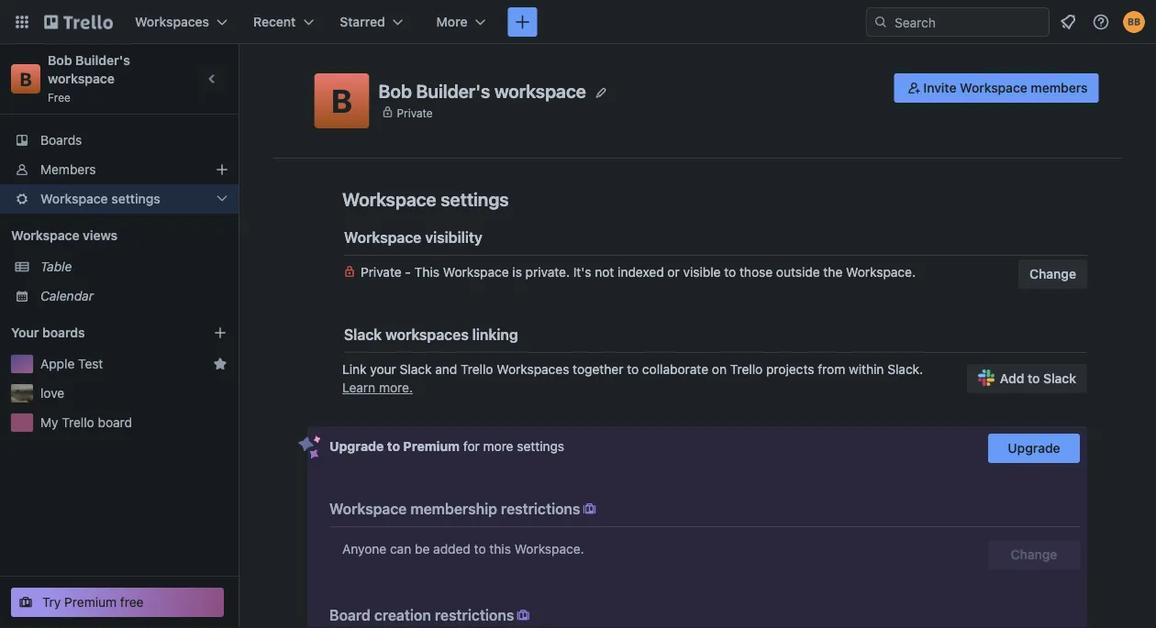 Task type: locate. For each thing, give the bounding box(es) containing it.
0 vertical spatial workspace.
[[846, 265, 916, 280]]

try premium free button
[[11, 588, 224, 618]]

slack right add
[[1043, 371, 1076, 386]]

workspace right invite
[[960, 80, 1028, 95]]

be
[[415, 542, 430, 557]]

builder's down more
[[416, 80, 490, 102]]

slack.
[[888, 362, 923, 377]]

views
[[83, 228, 118, 243]]

workspace inside button
[[960, 80, 1028, 95]]

1 vertical spatial premium
[[64, 595, 117, 610]]

slack for link
[[400, 362, 432, 377]]

my trello board link
[[40, 414, 228, 432]]

workspace for bob builder's workspace
[[495, 80, 586, 102]]

1 vertical spatial workspaces
[[497, 362, 569, 377]]

to right add
[[1028, 371, 1040, 386]]

1 vertical spatial restrictions
[[435, 607, 514, 624]]

0 horizontal spatial workspace
[[48, 71, 115, 86]]

0 horizontal spatial bob
[[48, 53, 72, 68]]

workspace
[[48, 71, 115, 86], [495, 80, 586, 102]]

workspace up table
[[11, 228, 79, 243]]

upgrade down add to slack link
[[1008, 441, 1060, 456]]

your
[[11, 325, 39, 340]]

board creation restrictions
[[329, 607, 514, 624]]

1 vertical spatial change button
[[988, 540, 1080, 570]]

1 horizontal spatial bob
[[379, 80, 412, 102]]

b link
[[11, 64, 40, 94]]

builder's inside bob builder's workspace free
[[75, 53, 130, 68]]

b
[[20, 68, 32, 89], [331, 82, 352, 120]]

0 vertical spatial sm image
[[580, 500, 599, 518]]

this
[[489, 542, 511, 557]]

recent button
[[242, 7, 325, 37]]

board
[[98, 415, 132, 430]]

0 vertical spatial change
[[1030, 267, 1076, 282]]

link
[[342, 362, 367, 377]]

restrictions
[[501, 501, 580, 518], [435, 607, 514, 624]]

slack up the more.
[[400, 362, 432, 377]]

workspace up anyone
[[329, 501, 407, 518]]

added
[[433, 542, 471, 557]]

trello right the my
[[62, 415, 94, 430]]

0 horizontal spatial upgrade
[[329, 439, 384, 454]]

0 horizontal spatial premium
[[64, 595, 117, 610]]

back to home image
[[44, 7, 113, 37]]

boards
[[40, 133, 82, 148]]

b inside button
[[331, 82, 352, 120]]

0 vertical spatial workspaces
[[135, 14, 209, 29]]

anyone
[[342, 542, 386, 557]]

sm image
[[580, 500, 599, 518], [514, 607, 533, 625]]

workspaces button
[[124, 7, 239, 37]]

0 vertical spatial premium
[[403, 439, 460, 454]]

try
[[42, 595, 61, 610]]

can
[[390, 542, 411, 557]]

private for private
[[397, 106, 433, 119]]

workspace for bob builder's workspace free
[[48, 71, 115, 86]]

premium inside button
[[64, 595, 117, 610]]

0 vertical spatial bob
[[48, 53, 72, 68]]

workspace up free on the top left of the page
[[48, 71, 115, 86]]

bob up free on the top left of the page
[[48, 53, 72, 68]]

to right the together
[[627, 362, 639, 377]]

workspaces inside workspaces dropdown button
[[135, 14, 209, 29]]

bob builder's workspace free
[[48, 53, 133, 104]]

1 horizontal spatial trello
[[461, 362, 493, 377]]

trello right and
[[461, 362, 493, 377]]

1 horizontal spatial upgrade
[[1008, 441, 1060, 456]]

trello
[[461, 362, 493, 377], [730, 362, 763, 377], [62, 415, 94, 430]]

0 horizontal spatial b
[[20, 68, 32, 89]]

upgrade right the sparkle "image"
[[329, 439, 384, 454]]

1 vertical spatial private
[[361, 265, 402, 280]]

1 horizontal spatial workspaces
[[497, 362, 569, 377]]

workspace settings inside dropdown button
[[40, 191, 160, 206]]

1 vertical spatial sm image
[[514, 607, 533, 625]]

change
[[1030, 267, 1076, 282], [1011, 547, 1057, 562]]

table
[[40, 259, 72, 274]]

b down the starred
[[331, 82, 352, 120]]

more button
[[425, 7, 497, 37]]

restrictions down anyone can be added to this workspace. in the bottom of the page
[[435, 607, 514, 624]]

b left bob builder's workspace free
[[20, 68, 32, 89]]

bob inside bob builder's workspace free
[[48, 53, 72, 68]]

bob
[[48, 53, 72, 68], [379, 80, 412, 102]]

sm image
[[905, 79, 923, 97]]

outside
[[776, 265, 820, 280]]

bob builder's workspace
[[379, 80, 586, 102]]

or
[[667, 265, 680, 280]]

free
[[48, 91, 71, 104]]

0 vertical spatial private
[[397, 106, 433, 119]]

private left -
[[361, 265, 402, 280]]

upgrade inside button
[[1008, 441, 1060, 456]]

sm image for board creation restrictions
[[514, 607, 533, 625]]

premium
[[403, 439, 460, 454], [64, 595, 117, 610]]

upgrade button
[[988, 434, 1080, 463]]

upgrade for upgrade to premium for more settings
[[329, 439, 384, 454]]

0 vertical spatial builder's
[[75, 53, 130, 68]]

slack for add
[[1043, 371, 1076, 386]]

boards link
[[0, 126, 239, 155]]

1 horizontal spatial workspace.
[[846, 265, 916, 280]]

private
[[397, 106, 433, 119], [361, 265, 402, 280]]

workspace settings up workspace visibility
[[342, 188, 509, 210]]

1 horizontal spatial slack
[[400, 362, 432, 377]]

upgrade
[[329, 439, 384, 454], [1008, 441, 1060, 456]]

1 vertical spatial workspace.
[[515, 542, 584, 557]]

your
[[370, 362, 396, 377]]

1 horizontal spatial b
[[331, 82, 352, 120]]

the
[[823, 265, 843, 280]]

upgrade to premium for more settings
[[329, 439, 564, 454]]

bob for bob builder's workspace free
[[48, 53, 72, 68]]

1 horizontal spatial workspace settings
[[342, 188, 509, 210]]

slack workspaces linking
[[344, 326, 518, 344]]

builder's down back to home "image"
[[75, 53, 130, 68]]

calendar
[[40, 289, 94, 304]]

trello right on
[[730, 362, 763, 377]]

workspace down the create board or workspace image on the left top
[[495, 80, 586, 102]]

0 horizontal spatial workspaces
[[135, 14, 209, 29]]

1 vertical spatial change
[[1011, 547, 1057, 562]]

premium right the try
[[64, 595, 117, 610]]

add
[[1000, 371, 1024, 386]]

0 horizontal spatial settings
[[111, 191, 160, 206]]

1 vertical spatial bob
[[379, 80, 412, 102]]

builder's
[[75, 53, 130, 68], [416, 80, 490, 102]]

1 horizontal spatial sm image
[[580, 500, 599, 518]]

workspace settings button
[[0, 184, 239, 214]]

workspaces
[[135, 14, 209, 29], [497, 362, 569, 377]]

this
[[414, 265, 440, 280]]

restrictions up the this
[[501, 501, 580, 518]]

workspace. right the this
[[515, 542, 584, 557]]

apple
[[40, 356, 75, 372]]

workspace down members
[[40, 191, 108, 206]]

settings inside dropdown button
[[111, 191, 160, 206]]

for
[[463, 439, 480, 454]]

slack inside link your slack and trello workspaces together to collaborate on trello projects from within slack. learn more.
[[400, 362, 432, 377]]

private down bob builder's workspace
[[397, 106, 433, 119]]

0 horizontal spatial builder's
[[75, 53, 130, 68]]

settings down members link
[[111, 191, 160, 206]]

workspace. right the
[[846, 265, 916, 280]]

search image
[[874, 15, 888, 29]]

to inside link your slack and trello workspaces together to collaborate on trello projects from within slack. learn more.
[[627, 362, 639, 377]]

free
[[120, 595, 144, 610]]

to
[[724, 265, 736, 280], [627, 362, 639, 377], [1028, 371, 1040, 386], [387, 439, 400, 454], [474, 542, 486, 557]]

settings up the visibility
[[441, 188, 509, 210]]

1 horizontal spatial builder's
[[416, 80, 490, 102]]

0 vertical spatial change button
[[1019, 260, 1087, 289]]

workspace settings down members link
[[40, 191, 160, 206]]

love link
[[40, 384, 228, 403]]

from
[[818, 362, 845, 377]]

workspace inside bob builder's workspace free
[[48, 71, 115, 86]]

slack up link
[[344, 326, 382, 344]]

1 horizontal spatial premium
[[403, 439, 460, 454]]

1 vertical spatial builder's
[[416, 80, 490, 102]]

workspaces up workspace navigation collapse icon
[[135, 14, 209, 29]]

0 vertical spatial restrictions
[[501, 501, 580, 518]]

premium left for
[[403, 439, 460, 454]]

workspaces down the linking
[[497, 362, 569, 377]]

workspace navigation collapse icon image
[[200, 66, 226, 92]]

indexed
[[618, 265, 664, 280]]

your boards with 3 items element
[[11, 322, 185, 344]]

settings right more at the bottom left of the page
[[517, 439, 564, 454]]

0 horizontal spatial sm image
[[514, 607, 533, 625]]

more
[[436, 14, 468, 29]]

bob right b button
[[379, 80, 412, 102]]

invite
[[923, 80, 957, 95]]

0 horizontal spatial workspace settings
[[40, 191, 160, 206]]

change button
[[1019, 260, 1087, 289], [988, 540, 1080, 570]]

settings
[[441, 188, 509, 210], [111, 191, 160, 206], [517, 439, 564, 454]]

2 horizontal spatial slack
[[1043, 371, 1076, 386]]

calendar link
[[40, 287, 228, 306]]

slack
[[344, 326, 382, 344], [400, 362, 432, 377], [1043, 371, 1076, 386]]

1 horizontal spatial workspace
[[495, 80, 586, 102]]

workspace visibility
[[344, 229, 482, 246]]



Task type: vqa. For each thing, say whether or not it's contained in the screenshot.
Create board or Workspace image
yes



Task type: describe. For each thing, give the bounding box(es) containing it.
builder's for bob builder's workspace
[[416, 80, 490, 102]]

apple test link
[[40, 355, 206, 373]]

members
[[1031, 80, 1088, 95]]

not
[[595, 265, 614, 280]]

0 notifications image
[[1057, 11, 1079, 33]]

workspace membership restrictions
[[329, 501, 580, 518]]

workspace views
[[11, 228, 118, 243]]

add to slack link
[[967, 364, 1087, 394]]

bob builder's workspace link
[[48, 53, 133, 86]]

Search field
[[888, 8, 1049, 36]]

restrictions for workspace membership restrictions
[[501, 501, 580, 518]]

primary element
[[0, 0, 1156, 44]]

invite workspace members button
[[894, 73, 1099, 103]]

learn
[[342, 380, 376, 395]]

starred icon image
[[213, 357, 228, 372]]

recent
[[253, 14, 296, 29]]

open information menu image
[[1092, 13, 1110, 31]]

b for b button
[[331, 82, 352, 120]]

it's
[[573, 265, 591, 280]]

add board image
[[213, 326, 228, 340]]

to left the this
[[474, 542, 486, 557]]

starred
[[340, 14, 385, 29]]

0 horizontal spatial workspace.
[[515, 542, 584, 557]]

workspace down the visibility
[[443, 265, 509, 280]]

workspaces
[[386, 326, 469, 344]]

workspace inside dropdown button
[[40, 191, 108, 206]]

0 horizontal spatial slack
[[344, 326, 382, 344]]

upgrade for upgrade
[[1008, 441, 1060, 456]]

restrictions for board creation restrictions
[[435, 607, 514, 624]]

workspaces inside link your slack and trello workspaces together to collaborate on trello projects from within slack. learn more.
[[497, 362, 569, 377]]

test
[[78, 356, 103, 372]]

private - this workspace is private. it's not indexed or visible to those outside the workspace.
[[361, 265, 916, 280]]

create board or workspace image
[[513, 13, 532, 31]]

to down the more.
[[387, 439, 400, 454]]

add to slack
[[1000, 371, 1076, 386]]

b button
[[314, 73, 369, 128]]

table link
[[40, 258, 228, 276]]

board
[[329, 607, 371, 624]]

membership
[[410, 501, 497, 518]]

try premium free
[[42, 595, 144, 610]]

linking
[[472, 326, 518, 344]]

anyone can be added to this workspace.
[[342, 542, 584, 557]]

1 horizontal spatial settings
[[441, 188, 509, 210]]

workspace up workspace visibility
[[342, 188, 437, 210]]

learn more. link
[[342, 380, 413, 395]]

creation
[[374, 607, 431, 624]]

sparkle image
[[298, 436, 321, 460]]

0 horizontal spatial trello
[[62, 415, 94, 430]]

private.
[[526, 265, 570, 280]]

my trello board
[[40, 415, 132, 430]]

your boards
[[11, 325, 85, 340]]

members
[[40, 162, 96, 177]]

on
[[712, 362, 727, 377]]

bob builder (bobbuilder40) image
[[1123, 11, 1145, 33]]

workspace up -
[[344, 229, 422, 246]]

more
[[483, 439, 513, 454]]

boards
[[42, 325, 85, 340]]

love
[[40, 386, 64, 401]]

to left those
[[724, 265, 736, 280]]

visibility
[[425, 229, 482, 246]]

my
[[40, 415, 58, 430]]

and
[[435, 362, 457, 377]]

visible
[[683, 265, 721, 280]]

link your slack and trello workspaces together to collaborate on trello projects from within slack. learn more.
[[342, 362, 923, 395]]

2 horizontal spatial trello
[[730, 362, 763, 377]]

2 horizontal spatial settings
[[517, 439, 564, 454]]

more.
[[379, 380, 413, 395]]

members link
[[0, 155, 239, 184]]

starred button
[[329, 7, 414, 37]]

projects
[[766, 362, 814, 377]]

apple test
[[40, 356, 103, 372]]

-
[[405, 265, 411, 280]]

private for private - this workspace is private. it's not indexed or visible to those outside the workspace.
[[361, 265, 402, 280]]

sm image for workspace membership restrictions
[[580, 500, 599, 518]]

builder's for bob builder's workspace free
[[75, 53, 130, 68]]

collaborate
[[642, 362, 708, 377]]

within
[[849, 362, 884, 377]]

those
[[740, 265, 773, 280]]

is
[[512, 265, 522, 280]]

b for b link
[[20, 68, 32, 89]]

together
[[573, 362, 623, 377]]

invite workspace members
[[923, 80, 1088, 95]]

bob for bob builder's workspace
[[379, 80, 412, 102]]



